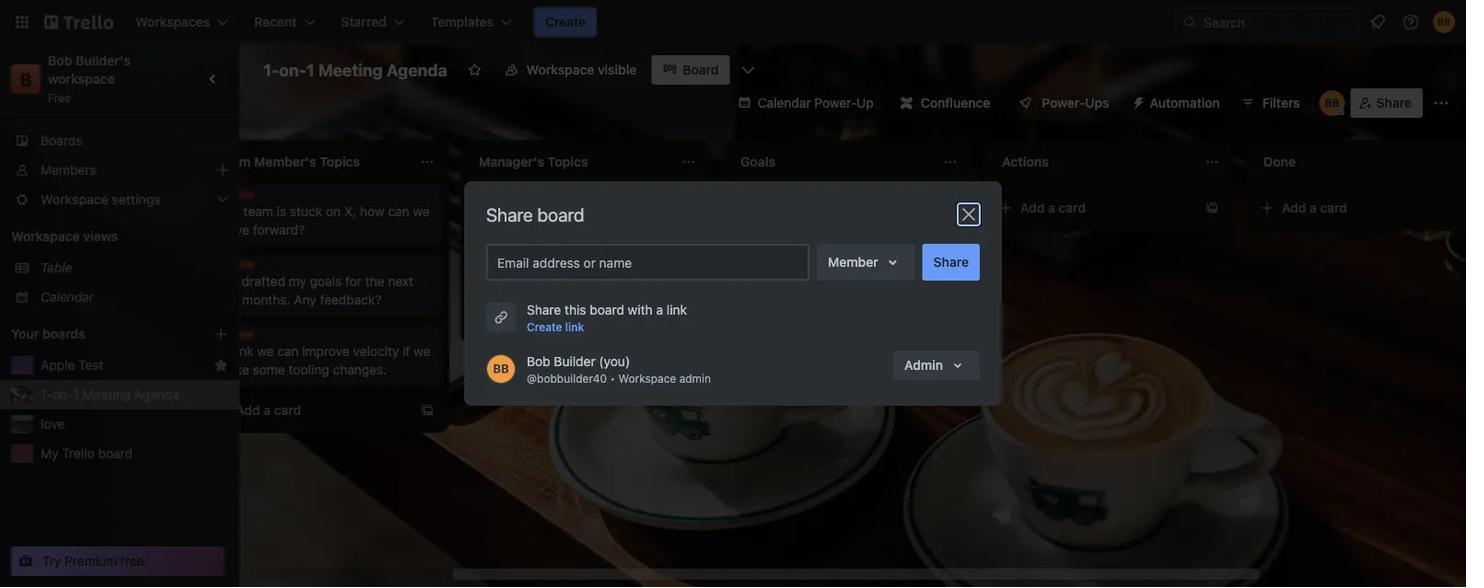 Task type: describe. For each thing, give the bounding box(es) containing it.
1 vertical spatial create from template… image
[[943, 348, 958, 363]]

starred icon image
[[214, 358, 228, 373]]

1-on-1 meeting agenda link
[[41, 386, 228, 404]]

power-ups
[[1042, 95, 1109, 111]]

bob for builder
[[527, 354, 550, 369]]

(you)
[[599, 354, 630, 369]]

few
[[217, 292, 239, 308]]

i've drafted my goals for the next few months. any feedback? link
[[217, 273, 431, 309]]

your boards
[[11, 327, 85, 342]]

discuss new training program
[[479, 192, 608, 219]]

next
[[388, 274, 414, 289]]

confluence button
[[889, 88, 1001, 118]]

try
[[42, 554, 61, 569]]

1 horizontal spatial board
[[537, 204, 584, 225]]

board
[[683, 62, 719, 77]]

0 horizontal spatial link
[[565, 321, 584, 333]]

training
[[509, 204, 554, 219]]

admin
[[679, 372, 711, 385]]

test
[[78, 358, 103, 373]]

share up you
[[486, 204, 533, 225]]

free
[[121, 554, 144, 569]]

my
[[41, 446, 59, 461]]

workspace visible button
[[493, 55, 648, 85]]

with
[[628, 303, 653, 318]]

create from template… image for i've drafted my goals for the next few months. any feedback?
[[420, 403, 435, 418]]

my trello board link
[[41, 445, 228, 463]]

meeting inside 1-on-1 meeting agenda link
[[82, 387, 131, 402]]

bob builder's workspace link
[[48, 53, 134, 87]]

give
[[573, 256, 598, 271]]

another
[[786, 256, 832, 271]]

1 vertical spatial 1
[[73, 387, 79, 402]]

months.
[[242, 292, 290, 308]]

power-ups button
[[1005, 88, 1121, 118]]

i think we can improve velocity if we make some tooling changes.
[[217, 344, 431, 378]]

bob builder's workspace free
[[48, 53, 134, 104]]

can inside the team is stuck on x, how can we move forward?
[[388, 204, 409, 219]]

love link
[[41, 415, 228, 434]]

open information menu image
[[1402, 13, 1420, 31]]

how
[[360, 204, 385, 219]]

workspace visible
[[527, 62, 637, 77]]

create inside button
[[545, 14, 586, 29]]

search image
[[1183, 15, 1197, 29]]

Email address or name text field
[[497, 250, 806, 275]]

can
[[479, 256, 502, 271]]

some
[[253, 362, 285, 378]]

star or unstar board image
[[468, 63, 482, 77]]

your
[[11, 327, 39, 342]]

create button
[[534, 7, 597, 37]]

trello
[[62, 446, 95, 461]]

boards link
[[0, 126, 239, 156]]

0 horizontal spatial bob builder (bobbuilder40) image
[[486, 355, 516, 384]]

table link
[[41, 259, 228, 277]]

1 vertical spatial on-
[[52, 387, 73, 402]]

share this board with a link create link
[[527, 303, 687, 333]]

color: orange, title: "discuss" element for can
[[479, 243, 521, 257]]

boards
[[42, 327, 85, 342]]

1 color: green, title: "goal" element from the top
[[741, 192, 777, 205]]

1 vertical spatial 1-
[[41, 387, 52, 402]]

your boards with 4 items element
[[11, 323, 186, 345]]

add right close icon
[[1021, 200, 1045, 216]]

board for my trello board
[[98, 446, 133, 461]]

bob builder (bobbuilder40) image inside the primary element
[[1433, 11, 1455, 33]]

1 inside board name text box
[[306, 60, 314, 80]]

the inside i've drafted my goals for the next few months. any feedback?
[[365, 274, 384, 289]]

program
[[557, 204, 608, 219]]

member
[[828, 255, 878, 270]]

changes.
[[333, 362, 387, 378]]

workspace inside bob builder (you) @bobbuilder40 • workspace admin
[[618, 372, 676, 385]]

feedback
[[601, 256, 656, 271]]

i
[[217, 344, 221, 359]]

for
[[345, 274, 362, 289]]

Board name text field
[[254, 55, 457, 85]]

calendar for calendar
[[41, 290, 94, 305]]

board for share this board with a link create link
[[590, 303, 624, 318]]

customize views image
[[739, 61, 758, 79]]

power- inside button
[[1042, 95, 1085, 111]]

@bobbuilder40
[[527, 372, 607, 385]]

b link
[[11, 64, 41, 94]]

my
[[289, 274, 306, 289]]

love
[[41, 417, 65, 432]]

the team is stuck on x, how can we move forward? link
[[217, 203, 431, 239]]

add right create from template… icon
[[1282, 200, 1306, 216]]

team
[[244, 204, 273, 219]]

please
[[531, 256, 570, 271]]

filters
[[1263, 95, 1300, 111]]

views
[[83, 229, 118, 244]]

discuss can you please give feedback on the report?
[[479, 244, 675, 289]]

builder
[[554, 354, 596, 369]]

i think we can improve velocity if we make some tooling changes. link
[[217, 343, 431, 379]]

ups
[[1085, 95, 1109, 111]]

we inside the team is stuck on x, how can we move forward?
[[413, 204, 430, 219]]

new
[[479, 204, 505, 219]]

show menu image
[[1432, 94, 1451, 112]]

b
[[20, 68, 32, 90]]

bob for builder's
[[48, 53, 72, 68]]

my trello board
[[41, 446, 133, 461]]

apple
[[41, 358, 75, 373]]

calendar power-up
[[758, 95, 874, 111]]

add board image
[[214, 327, 228, 342]]

workspace views
[[11, 229, 118, 244]]

feedback?
[[320, 292, 382, 308]]

create inside share this board with a link create link
[[527, 321, 562, 333]]



Task type: locate. For each thing, give the bounding box(es) containing it.
goal
[[741, 192, 765, 205], [741, 244, 765, 257]]

add down make
[[236, 403, 260, 418]]

any
[[294, 292, 316, 308]]

link
[[667, 303, 687, 318], [565, 321, 584, 333]]

i've
[[217, 274, 238, 289]]

0 horizontal spatial share button
[[923, 244, 980, 281]]

1 horizontal spatial calendar
[[758, 95, 811, 111]]

1 vertical spatial color: green, title: "goal" element
[[741, 243, 777, 257]]

1
[[306, 60, 314, 80], [73, 387, 79, 402]]

agenda inside board name text box
[[387, 60, 447, 80]]

1 vertical spatial can
[[277, 344, 299, 359]]

1 horizontal spatial link
[[667, 303, 687, 318]]

create from template… image
[[1205, 201, 1219, 216]]

board link
[[651, 55, 730, 85]]

filters button
[[1235, 88, 1306, 118]]

add a card button for create from template… icon
[[991, 193, 1197, 223]]

board inside share this board with a link create link
[[590, 303, 624, 318]]

0 horizontal spatial workspace
[[11, 229, 80, 244]]

this
[[565, 303, 586, 318]]

color: green, title: "goal" element left another at the top of page
[[741, 243, 777, 257]]

1 horizontal spatial bob
[[527, 354, 550, 369]]

0 horizontal spatial can
[[277, 344, 299, 359]]

automation button
[[1124, 88, 1231, 118]]

can inside "i think we can improve velocity if we make some tooling changes."
[[277, 344, 299, 359]]

2 vertical spatial bob builder (bobbuilder40) image
[[486, 355, 516, 384]]

1 horizontal spatial 1-
[[263, 60, 279, 80]]

Search field
[[1197, 8, 1359, 36]]

1 horizontal spatial 1-on-1 meeting agenda
[[263, 60, 447, 80]]

discuss inside 'discuss new training program'
[[479, 192, 521, 205]]

2 horizontal spatial create from template… image
[[943, 348, 958, 363]]

agenda left star or unstar board icon
[[387, 60, 447, 80]]

0 vertical spatial create from template… image
[[682, 315, 696, 330]]

2 goal from the top
[[741, 244, 765, 257]]

1 horizontal spatial on-
[[279, 60, 306, 80]]

1 power- from the left
[[815, 95, 857, 111]]

share button down close icon
[[923, 244, 980, 281]]

goal up mentor
[[741, 192, 765, 205]]

bob up workspace
[[48, 53, 72, 68]]

move
[[217, 222, 250, 238]]

drafted
[[242, 274, 285, 289]]

tooling
[[289, 362, 329, 378]]

discuss for can
[[479, 244, 521, 257]]

developer
[[836, 256, 895, 271]]

2 discuss from the top
[[479, 244, 521, 257]]

the
[[217, 204, 240, 219]]

0 vertical spatial color: orange, title: "discuss" element
[[479, 192, 521, 205]]

0 vertical spatial calendar
[[758, 95, 811, 111]]

the inside discuss can you please give feedback on the report?
[[479, 274, 498, 289]]

bob
[[48, 53, 72, 68], [527, 354, 550, 369]]

report?
[[502, 274, 545, 289]]

1 vertical spatial agenda
[[134, 387, 179, 402]]

color: orange, title: "discuss" element up can
[[479, 192, 521, 205]]

0 vertical spatial color: green, title: "goal" element
[[741, 192, 777, 205]]

2 vertical spatial create from template… image
[[420, 403, 435, 418]]

bob builder (bobbuilder40) image left @bobbuilder40
[[486, 355, 516, 384]]

1 vertical spatial workspace
[[11, 229, 80, 244]]

color: orange, title: "discuss" element down new
[[479, 243, 521, 257]]

0 horizontal spatial create from template… image
[[420, 403, 435, 418]]

1 horizontal spatial the
[[479, 274, 498, 289]]

share down close icon
[[934, 255, 969, 270]]

can
[[388, 204, 409, 219], [277, 344, 299, 359]]

visible
[[598, 62, 637, 77]]

link right with
[[667, 303, 687, 318]]

1 vertical spatial create
[[527, 321, 562, 333]]

0 vertical spatial 1-on-1 meeting agenda
[[263, 60, 447, 80]]

0 horizontal spatial agenda
[[134, 387, 179, 402]]

improve
[[302, 344, 350, 359]]

1 horizontal spatial power-
[[1042, 95, 1085, 111]]

1 horizontal spatial share button
[[1351, 88, 1423, 118]]

primary element
[[0, 0, 1466, 44]]

share board
[[486, 204, 584, 225]]

the right for
[[365, 274, 384, 289]]

goal mentor another developer
[[741, 244, 895, 271]]

sm image
[[1124, 88, 1150, 114]]

0 horizontal spatial calendar
[[41, 290, 94, 305]]

on- inside board name text box
[[279, 60, 306, 80]]

workspace for workspace visible
[[527, 62, 594, 77]]

discuss inside discuss can you please give feedback on the report?
[[479, 244, 521, 257]]

on right the feedback
[[660, 256, 675, 271]]

1 vertical spatial bob builder (bobbuilder40) image
[[1320, 90, 1345, 116]]

on
[[326, 204, 341, 219], [660, 256, 675, 271]]

stuck
[[290, 204, 322, 219]]

discuss up report?
[[479, 244, 521, 257]]

1 horizontal spatial create from template… image
[[682, 315, 696, 330]]

0 horizontal spatial meeting
[[82, 387, 131, 402]]

calendar power-up link
[[726, 88, 885, 118]]

0 vertical spatial can
[[388, 204, 409, 219]]

calendar down table
[[41, 290, 94, 305]]

table
[[41, 260, 72, 275]]

add a card button for can you please give feedback on the report? create from template… image
[[468, 308, 674, 337]]

the down can
[[479, 274, 498, 289]]

1 horizontal spatial on
[[660, 256, 675, 271]]

1 vertical spatial meeting
[[82, 387, 131, 402]]

create up "workspace visible" button
[[545, 14, 586, 29]]

add a card button for i've drafted my goals for the next few months. any feedback?'s create from template… image
[[206, 396, 413, 426]]

discuss for new
[[479, 192, 521, 205]]

on inside discuss can you please give feedback on the report?
[[660, 256, 675, 271]]

1 vertical spatial share button
[[923, 244, 980, 281]]

can up some
[[277, 344, 299, 359]]

boards
[[41, 133, 82, 148]]

link down this
[[565, 321, 584, 333]]

workspace up table
[[11, 229, 80, 244]]

0 horizontal spatial board
[[98, 446, 133, 461]]

1-on-1 meeting agenda inside board name text box
[[263, 60, 447, 80]]

1 discuss from the top
[[479, 192, 521, 205]]

mentor
[[741, 256, 783, 271]]

1 horizontal spatial agenda
[[387, 60, 447, 80]]

discuss
[[479, 192, 521, 205], [479, 244, 521, 257]]

color: orange, title: "discuss" element for new
[[479, 192, 521, 205]]

0 vertical spatial bob
[[48, 53, 72, 68]]

add down report?
[[497, 315, 522, 330]]

close image
[[958, 204, 980, 226]]

forward?
[[253, 222, 305, 238]]

try premium free button
[[11, 547, 225, 577]]

color: orange, title: "discuss" element
[[479, 192, 521, 205], [479, 243, 521, 257]]

share left this
[[527, 303, 561, 318]]

0 vertical spatial board
[[537, 204, 584, 225]]

2 vertical spatial board
[[98, 446, 133, 461]]

1 horizontal spatial can
[[388, 204, 409, 219]]

confluence
[[921, 95, 990, 111]]

1 color: orange, title: "discuss" element from the top
[[479, 192, 521, 205]]

the team is stuck on x, how can we move forward?
[[217, 204, 430, 238]]

1 vertical spatial bob
[[527, 354, 550, 369]]

0 horizontal spatial on-
[[52, 387, 73, 402]]

meeting inside board name text box
[[318, 60, 383, 80]]

2 color: green, title: "goal" element from the top
[[741, 243, 777, 257]]

create from template… image
[[682, 315, 696, 330], [943, 348, 958, 363], [420, 403, 435, 418]]

we up some
[[257, 344, 274, 359]]

2 horizontal spatial board
[[590, 303, 624, 318]]

calendar for calendar power-up
[[758, 95, 811, 111]]

share inside share this board with a link create link
[[527, 303, 561, 318]]

1 horizontal spatial bob builder (bobbuilder40) image
[[1320, 90, 1345, 116]]

0 vertical spatial workspace
[[527, 62, 594, 77]]

members link
[[0, 156, 239, 185]]

we
[[413, 204, 430, 219], [257, 344, 274, 359], [414, 344, 431, 359]]

you
[[506, 256, 527, 271]]

0 notifications image
[[1367, 11, 1389, 33]]

0 vertical spatial 1-
[[263, 60, 279, 80]]

•
[[610, 372, 615, 385]]

0 horizontal spatial 1-on-1 meeting agenda
[[41, 387, 179, 402]]

1 horizontal spatial 1
[[306, 60, 314, 80]]

0 vertical spatial bob builder (bobbuilder40) image
[[1433, 11, 1455, 33]]

automation
[[1150, 95, 1220, 111]]

share button
[[1351, 88, 1423, 118], [923, 244, 980, 281]]

0 horizontal spatial power-
[[815, 95, 857, 111]]

0 horizontal spatial 1
[[73, 387, 79, 402]]

0 vertical spatial 1
[[306, 60, 314, 80]]

0 vertical spatial agenda
[[387, 60, 447, 80]]

0 horizontal spatial bob
[[48, 53, 72, 68]]

calendar left up
[[758, 95, 811, 111]]

bob builder (bobbuilder40) image right filters
[[1320, 90, 1345, 116]]

1-on-1 meeting agenda
[[263, 60, 447, 80], [41, 387, 179, 402]]

think
[[224, 344, 253, 359]]

2 horizontal spatial bob builder (bobbuilder40) image
[[1433, 11, 1455, 33]]

on left 'x,'
[[326, 204, 341, 219]]

color: green, title: "goal" element up mentor
[[741, 192, 777, 205]]

workspace for workspace views
[[11, 229, 80, 244]]

0 vertical spatial link
[[667, 303, 687, 318]]

goal left another at the top of page
[[741, 244, 765, 257]]

admin
[[905, 358, 943, 373]]

calendar
[[758, 95, 811, 111], [41, 290, 94, 305]]

0 vertical spatial on-
[[279, 60, 306, 80]]

goal inside goal mentor another developer
[[741, 244, 765, 257]]

agenda up love link
[[134, 387, 179, 402]]

is
[[277, 204, 286, 219]]

color: green, title: "goal" element
[[741, 192, 777, 205], [741, 243, 777, 257]]

workspace down create button
[[527, 62, 594, 77]]

bob up @bobbuilder40
[[527, 354, 550, 369]]

x,
[[344, 204, 357, 219]]

we right "if" at the bottom of the page
[[414, 344, 431, 359]]

0 vertical spatial share button
[[1351, 88, 1423, 118]]

1 the from the left
[[365, 274, 384, 289]]

share left the show menu "icon"
[[1377, 95, 1412, 111]]

1 vertical spatial 1-on-1 meeting agenda
[[41, 387, 179, 402]]

1 vertical spatial color: orange, title: "discuss" element
[[479, 243, 521, 257]]

1 horizontal spatial workspace
[[527, 62, 594, 77]]

1 vertical spatial goal
[[741, 244, 765, 257]]

2 power- from the left
[[1042, 95, 1085, 111]]

0 vertical spatial create
[[545, 14, 586, 29]]

we right the 'how'
[[413, 204, 430, 219]]

goal for goal mentor another developer
[[741, 244, 765, 257]]

workspace right •
[[618, 372, 676, 385]]

2 color: orange, title: "discuss" element from the top
[[479, 243, 521, 257]]

1 horizontal spatial meeting
[[318, 60, 383, 80]]

create up builder
[[527, 321, 562, 333]]

share button left the show menu "icon"
[[1351, 88, 1423, 118]]

0 horizontal spatial on
[[326, 204, 341, 219]]

goals
[[310, 274, 342, 289]]

premium
[[65, 554, 117, 569]]

card
[[1059, 200, 1086, 216], [1320, 200, 1348, 216], [536, 315, 563, 330], [274, 403, 301, 418]]

1 vertical spatial on
[[660, 256, 675, 271]]

can you please give feedback on the report? link
[[479, 254, 693, 291]]

bob builder (bobbuilder40) image
[[1433, 11, 1455, 33], [1320, 90, 1345, 116], [486, 355, 516, 384]]

try premium free
[[42, 554, 144, 569]]

0 vertical spatial discuss
[[479, 192, 521, 205]]

create
[[545, 14, 586, 29], [527, 321, 562, 333]]

discuss up can
[[479, 192, 521, 205]]

mentor another developer link
[[741, 254, 954, 273]]

agenda
[[387, 60, 447, 80], [134, 387, 179, 402]]

i've drafted my goals for the next few months. any feedback?
[[217, 274, 414, 308]]

bob builder (you) @bobbuilder40 • workspace admin
[[527, 354, 711, 385]]

make
[[217, 362, 249, 378]]

2 the from the left
[[479, 274, 498, 289]]

members
[[41, 163, 96, 178]]

1- inside board name text box
[[263, 60, 279, 80]]

member button
[[817, 244, 915, 281]]

0 vertical spatial goal
[[741, 192, 765, 205]]

workspace inside "workspace visible" button
[[527, 62, 594, 77]]

1 goal from the top
[[741, 192, 765, 205]]

apple test link
[[41, 356, 206, 375]]

velocity
[[353, 344, 399, 359]]

2 horizontal spatial workspace
[[618, 372, 676, 385]]

builder's
[[76, 53, 131, 68]]

can right the 'how'
[[388, 204, 409, 219]]

2 vertical spatial workspace
[[618, 372, 676, 385]]

bob inside bob builder (you) @bobbuilder40 • workspace admin
[[527, 354, 550, 369]]

admin button
[[893, 351, 980, 380]]

bob builder (bobbuilder40) image right open information menu image
[[1433, 11, 1455, 33]]

goal for goal
[[741, 192, 765, 205]]

on inside the team is stuck on x, how can we move forward?
[[326, 204, 341, 219]]

create link button
[[527, 318, 584, 336]]

a inside share this board with a link create link
[[656, 303, 663, 318]]

1 vertical spatial link
[[565, 321, 584, 333]]

1 vertical spatial board
[[590, 303, 624, 318]]

bob inside bob builder's workspace free
[[48, 53, 72, 68]]

new training program link
[[479, 203, 693, 221]]

create from template… image for can you please give feedback on the report?
[[682, 315, 696, 330]]

0 horizontal spatial the
[[365, 274, 384, 289]]

1 vertical spatial discuss
[[479, 244, 521, 257]]

0 horizontal spatial 1-
[[41, 387, 52, 402]]

power-
[[815, 95, 857, 111], [1042, 95, 1085, 111]]

0 vertical spatial meeting
[[318, 60, 383, 80]]

1 vertical spatial calendar
[[41, 290, 94, 305]]

up
[[857, 95, 874, 111]]

0 vertical spatial on
[[326, 204, 341, 219]]



Task type: vqa. For each thing, say whether or not it's contained in the screenshot.
"tooltip"
no



